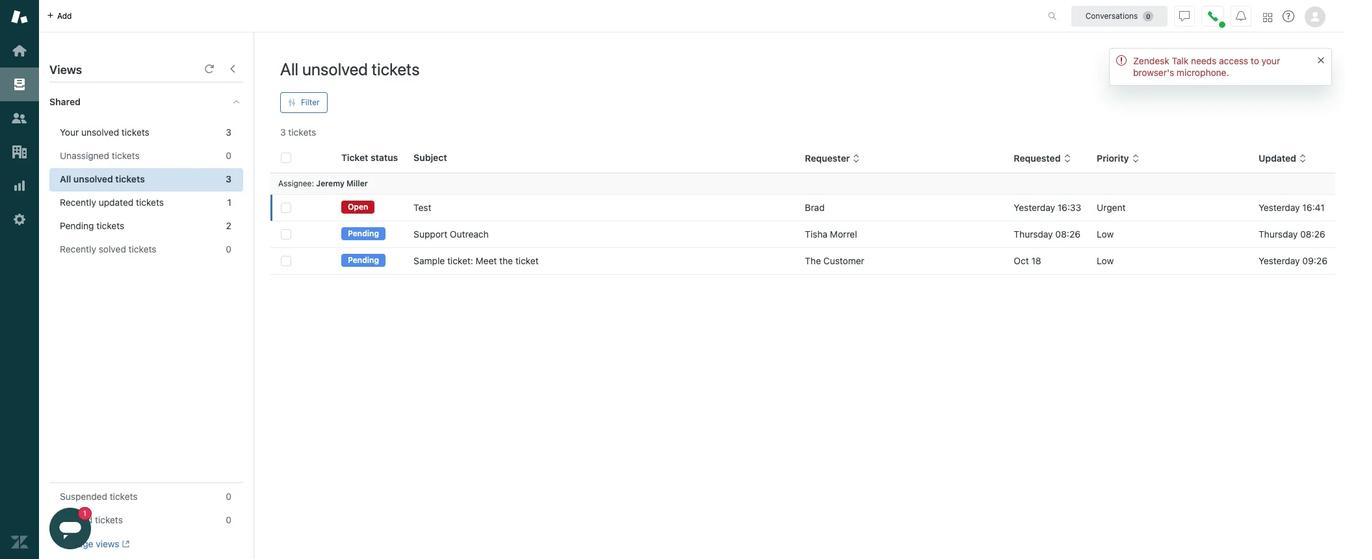 Task type: vqa. For each thing, say whether or not it's contained in the screenshot.
Security Settings
no



Task type: describe. For each thing, give the bounding box(es) containing it.
row containing test
[[271, 195, 1336, 221]]

suspended tickets
[[60, 492, 138, 503]]

2
[[226, 220, 232, 232]]

recently for recently updated tickets
[[60, 197, 96, 208]]

miller
[[347, 179, 368, 189]]

subject
[[414, 152, 447, 163]]

morrel
[[830, 229, 857, 240]]

sample ticket: meet the ticket link
[[414, 255, 539, 268]]

0 for suspended tickets
[[226, 492, 232, 503]]

updated
[[99, 197, 134, 208]]

status
[[371, 152, 398, 163]]

reporting image
[[11, 178, 28, 194]]

zendesk products image
[[1264, 13, 1273, 22]]

shared button
[[39, 83, 219, 122]]

customers image
[[11, 110, 28, 127]]

the
[[805, 256, 821, 267]]

open
[[348, 202, 368, 212]]

ticket:
[[447, 256, 473, 267]]

talk
[[1172, 55, 1189, 66]]

conversations button
[[1072, 6, 1168, 26]]

ticket status
[[341, 152, 398, 163]]

requester button
[[805, 153, 861, 165]]

get help image
[[1283, 10, 1295, 22]]

09:26
[[1303, 256, 1328, 267]]

zendesk
[[1134, 55, 1170, 66]]

3 for all unsolved tickets
[[226, 174, 232, 185]]

0 vertical spatial all
[[280, 59, 299, 79]]

microphone.
[[1177, 67, 1230, 78]]

3 tickets
[[280, 127, 316, 138]]

1 08:26 from the left
[[1056, 229, 1081, 240]]

2 08:26 from the left
[[1301, 229, 1326, 240]]

ticket
[[341, 152, 368, 163]]

yesterday 16:33
[[1014, 202, 1082, 213]]

views image
[[11, 76, 28, 93]]

test link
[[414, 202, 431, 215]]

notifications image
[[1236, 11, 1247, 21]]

needs
[[1191, 55, 1217, 66]]

yesterday for yesterday 09:26
[[1259, 256, 1301, 267]]

yesterday for yesterday 16:41
[[1259, 202, 1301, 213]]

deleted tickets
[[60, 515, 123, 526]]

requested button
[[1014, 153, 1072, 165]]

access
[[1220, 55, 1249, 66]]

3 down 'filter' button at the top left of page
[[280, 127, 286, 138]]

1 vertical spatial unsolved
[[81, 127, 119, 138]]

jeremy
[[316, 179, 345, 189]]

admin image
[[11, 211, 28, 228]]

0 horizontal spatial all
[[60, 174, 71, 185]]

zendesk support image
[[11, 8, 28, 25]]

solved
[[99, 244, 126, 255]]

priority
[[1097, 153, 1129, 164]]

2 thursday from the left
[[1259, 229, 1298, 240]]

requester
[[805, 153, 850, 164]]

yesterday 09:26
[[1259, 256, 1328, 267]]

button displays agent's chat status as invisible. image
[[1180, 11, 1190, 21]]

deleted
[[60, 515, 93, 526]]

sample
[[414, 256, 445, 267]]

views
[[96, 539, 119, 550]]

16:33
[[1058, 202, 1082, 213]]

zendesk talk needs access to your browser's microphone.
[[1134, 55, 1281, 78]]

0 for deleted tickets
[[226, 515, 232, 526]]

updated
[[1259, 153, 1297, 164]]

your
[[60, 127, 79, 138]]

add button
[[39, 0, 80, 32]]

(opens in a new tab) image
[[119, 541, 129, 549]]

updated button
[[1259, 153, 1307, 165]]

0 vertical spatial all unsolved tickets
[[280, 59, 420, 79]]

customer
[[824, 256, 865, 267]]

16:41
[[1303, 202, 1325, 213]]



Task type: locate. For each thing, give the bounding box(es) containing it.
yesterday left '16:41'
[[1259, 202, 1301, 213]]

brad
[[805, 202, 825, 213]]

2 recently from the top
[[60, 244, 96, 255]]

thursday down yesterday 16:41
[[1259, 229, 1298, 240]]

all up 'filter' button at the top left of page
[[280, 59, 299, 79]]

1 horizontal spatial thursday
[[1259, 229, 1298, 240]]

main element
[[0, 0, 39, 560]]

conversations
[[1086, 11, 1138, 20]]

recently solved tickets
[[60, 244, 156, 255]]

1 thursday from the left
[[1014, 229, 1053, 240]]

1 vertical spatial all
[[60, 174, 71, 185]]

1 row from the top
[[271, 195, 1336, 221]]

08:26 down '16:41'
[[1301, 229, 1326, 240]]

all unsolved tickets down unassigned tickets
[[60, 174, 145, 185]]

assignee:
[[278, 179, 314, 189]]

recently updated tickets
[[60, 197, 164, 208]]

0 vertical spatial low
[[1097, 229, 1114, 240]]

3 up 1
[[226, 174, 232, 185]]

0 for unassigned tickets
[[226, 150, 232, 161]]

1 0 from the top
[[226, 150, 232, 161]]

oct 18
[[1014, 256, 1042, 267]]

filter
[[301, 98, 320, 107]]

row up the
[[271, 221, 1336, 248]]

unsolved up filter
[[302, 59, 368, 79]]

recently
[[60, 197, 96, 208], [60, 244, 96, 255]]

0
[[226, 150, 232, 161], [226, 244, 232, 255], [226, 492, 232, 503], [226, 515, 232, 526]]

yesterday
[[1014, 202, 1056, 213], [1259, 202, 1301, 213], [1259, 256, 1301, 267]]

test
[[414, 202, 431, 213]]

recently up pending tickets
[[60, 197, 96, 208]]

requested
[[1014, 153, 1061, 164]]

thursday 08:26 down "yesterday 16:33"
[[1014, 229, 1081, 240]]

2 low from the top
[[1097, 256, 1114, 267]]

row containing support outreach
[[271, 221, 1336, 248]]

thursday 08:26 down yesterday 16:41
[[1259, 229, 1326, 240]]

1
[[227, 197, 232, 208]]

18
[[1032, 256, 1042, 267]]

1 vertical spatial recently
[[60, 244, 96, 255]]

1 vertical spatial all unsolved tickets
[[60, 174, 145, 185]]

unassigned
[[60, 150, 109, 161]]

0 horizontal spatial thursday 08:26
[[1014, 229, 1081, 240]]

support outreach
[[414, 229, 489, 240]]

support outreach link
[[414, 228, 489, 241]]

1 horizontal spatial all unsolved tickets
[[280, 59, 420, 79]]

browser's
[[1134, 67, 1175, 78]]

0 for recently solved tickets
[[226, 244, 232, 255]]

08:26 down 16:33
[[1056, 229, 1081, 240]]

pending
[[60, 220, 94, 232], [348, 229, 379, 239], [348, 256, 379, 266]]

the
[[500, 256, 513, 267]]

yesterday left 09:26
[[1259, 256, 1301, 267]]

support
[[414, 229, 448, 240]]

collapse views pane image
[[228, 64, 238, 74]]

organizations image
[[11, 144, 28, 161]]

1 low from the top
[[1097, 229, 1114, 240]]

recently for recently solved tickets
[[60, 244, 96, 255]]

row down tisha
[[271, 248, 1336, 275]]

unsolved down unassigned tickets
[[73, 174, 113, 185]]

tisha morrel
[[805, 229, 857, 240]]

0 horizontal spatial thursday
[[1014, 229, 1053, 240]]

unsolved
[[302, 59, 368, 79], [81, 127, 119, 138], [73, 174, 113, 185]]

all unsolved tickets
[[280, 59, 420, 79], [60, 174, 145, 185]]

row containing sample ticket: meet the ticket
[[271, 248, 1336, 275]]

3 0 from the top
[[226, 492, 232, 503]]

outreach
[[450, 229, 489, 240]]

1 horizontal spatial thursday 08:26
[[1259, 229, 1326, 240]]

your
[[1262, 55, 1281, 66]]

pending tickets
[[60, 220, 124, 232]]

3
[[226, 127, 232, 138], [280, 127, 286, 138], [226, 174, 232, 185]]

1 horizontal spatial 08:26
[[1301, 229, 1326, 240]]

thursday 08:26
[[1014, 229, 1081, 240], [1259, 229, 1326, 240]]

unassigned tickets
[[60, 150, 140, 161]]

tisha
[[805, 229, 828, 240]]

3 row from the top
[[271, 248, 1336, 275]]

×
[[1318, 51, 1325, 66]]

1 thursday 08:26 from the left
[[1014, 229, 1081, 240]]

2 thursday 08:26 from the left
[[1259, 229, 1326, 240]]

3 for your unsolved tickets
[[226, 127, 232, 138]]

oct
[[1014, 256, 1029, 267]]

4 0 from the top
[[226, 515, 232, 526]]

suspended
[[60, 492, 107, 503]]

to
[[1251, 55, 1260, 66]]

1 vertical spatial low
[[1097, 256, 1114, 267]]

0 horizontal spatial all unsolved tickets
[[60, 174, 145, 185]]

manage
[[60, 539, 93, 550]]

refresh views pane image
[[204, 64, 215, 74]]

0 horizontal spatial 08:26
[[1056, 229, 1081, 240]]

get started image
[[11, 42, 28, 59]]

row
[[271, 195, 1336, 221], [271, 221, 1336, 248], [271, 248, 1336, 275]]

2 row from the top
[[271, 221, 1336, 248]]

tickets
[[372, 59, 420, 79], [122, 127, 149, 138], [288, 127, 316, 138], [112, 150, 140, 161], [115, 174, 145, 185], [136, 197, 164, 208], [96, 220, 124, 232], [129, 244, 156, 255], [110, 492, 138, 503], [95, 515, 123, 526]]

all down unassigned
[[60, 174, 71, 185]]

yesterday for yesterday 16:33
[[1014, 202, 1056, 213]]

recently down pending tickets
[[60, 244, 96, 255]]

low
[[1097, 229, 1114, 240], [1097, 256, 1114, 267]]

yesterday left 16:33
[[1014, 202, 1056, 213]]

manage views link
[[60, 539, 129, 551]]

1 recently from the top
[[60, 197, 96, 208]]

ticket
[[516, 256, 539, 267]]

urgent
[[1097, 202, 1126, 213]]

assignee: jeremy miller
[[278, 179, 368, 189]]

0 vertical spatial unsolved
[[302, 59, 368, 79]]

2 0 from the top
[[226, 244, 232, 255]]

manage views
[[60, 539, 119, 550]]

thursday up 18
[[1014, 229, 1053, 240]]

3 down "collapse views pane" icon
[[226, 127, 232, 138]]

2 vertical spatial unsolved
[[73, 174, 113, 185]]

priority button
[[1097, 153, 1140, 165]]

row up tisha
[[271, 195, 1336, 221]]

unsolved up unassigned tickets
[[81, 127, 119, 138]]

views
[[49, 63, 82, 77]]

shared
[[49, 96, 81, 107]]

shared heading
[[39, 83, 254, 122]]

thursday
[[1014, 229, 1053, 240], [1259, 229, 1298, 240]]

zendesk image
[[11, 535, 28, 552]]

filter button
[[280, 92, 328, 113]]

your unsolved tickets
[[60, 127, 149, 138]]

× button
[[1318, 51, 1325, 66]]

1 horizontal spatial all
[[280, 59, 299, 79]]

0 vertical spatial recently
[[60, 197, 96, 208]]

add
[[57, 11, 72, 20]]

the customer
[[805, 256, 865, 267]]

all
[[280, 59, 299, 79], [60, 174, 71, 185]]

yesterday 16:41
[[1259, 202, 1325, 213]]

meet
[[476, 256, 497, 267]]

sample ticket: meet the ticket
[[414, 256, 539, 267]]

08:26
[[1056, 229, 1081, 240], [1301, 229, 1326, 240]]

all unsolved tickets up filter
[[280, 59, 420, 79]]



